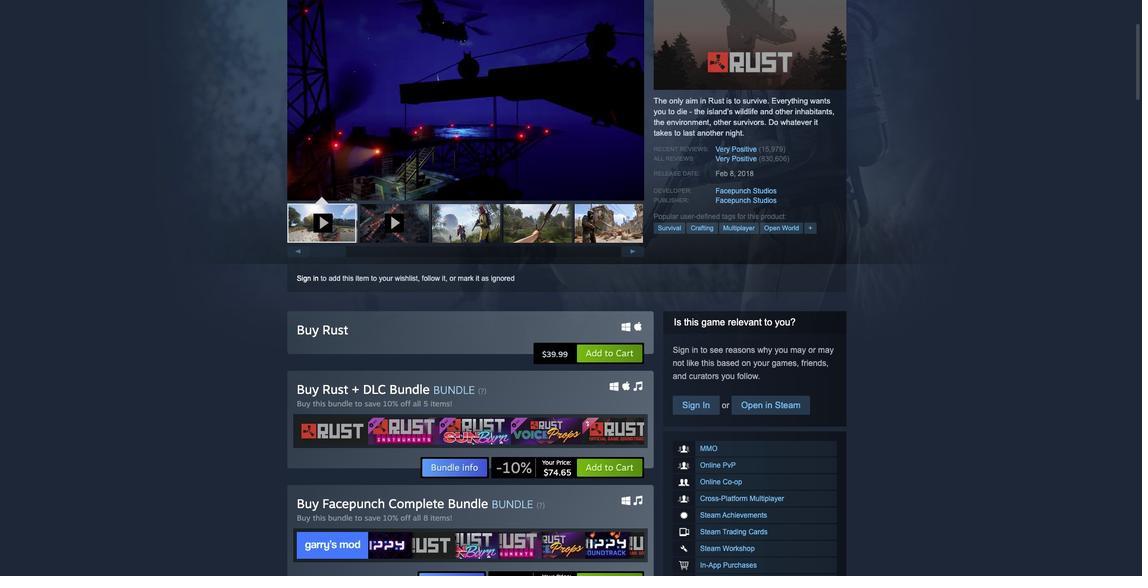 Task type: vqa. For each thing, say whether or not it's contained in the screenshot.
FACEPUNCH STUDIOS
yes



Task type: describe. For each thing, give the bounding box(es) containing it.
why
[[758, 345, 773, 355]]

1 add to cart link from the top
[[577, 344, 644, 363]]

in-app purchases link
[[673, 558, 838, 573]]

steam for steam trading cards
[[701, 528, 721, 536]]

items! for buy rust + dlc bundle
[[431, 399, 453, 408]]

feb 8, 2018
[[716, 170, 754, 178]]

curators
[[690, 371, 720, 381]]

in for open in steam
[[766, 400, 773, 410]]

facepunch studios for developer:
[[716, 187, 777, 195]]

dlc
[[363, 382, 386, 397]]

or inside sign in to see reasons why you may or may not like this based on your games, friends, and curators you follow.
[[809, 345, 816, 355]]

8
[[424, 513, 428, 523]]

survival link
[[654, 223, 686, 234]]

0 horizontal spatial other
[[714, 118, 732, 127]]

sign in link
[[673, 396, 720, 415]]

another
[[698, 129, 724, 138]]

aim
[[686, 96, 699, 105]]

defined
[[697, 213, 721, 221]]

-10%
[[496, 458, 532, 477]]

night.
[[726, 129, 745, 138]]

is
[[727, 96, 733, 105]]

$39.99
[[543, 349, 568, 359]]

steam achievements link
[[673, 508, 838, 523]]

save for complete
[[365, 513, 381, 523]]

buy this bundle to save 10% off all 8 items!
[[297, 513, 453, 523]]

tags
[[723, 213, 736, 221]]

island's
[[708, 107, 733, 116]]

and inside sign in to see reasons why you may or may not like this based on your games, friends, and curators you follow.
[[673, 371, 687, 381]]

your inside sign in to see reasons why you may or may not like this based on your games, friends, and curators you follow.
[[754, 358, 770, 368]]

only
[[670, 96, 684, 105]]

environment,
[[667, 118, 712, 127]]

0 vertical spatial or
[[450, 274, 456, 283]]

bundle info
[[431, 462, 479, 473]]

mmo link
[[673, 441, 838, 457]]

rust for buy rust + dlc bundle bundle (?)
[[323, 382, 349, 397]]

cross-platform multiplayer link
[[673, 491, 838, 507]]

price:
[[557, 459, 572, 466]]

survival
[[658, 224, 682, 232]]

all for dlc
[[413, 399, 421, 408]]

in for sign in to see reasons why you may or may not like this based on your games, friends, and curators you follow.
[[692, 345, 699, 355]]

survivors.
[[734, 118, 767, 127]]

1 vertical spatial 10%
[[503, 458, 532, 477]]

buy rust
[[297, 322, 349, 338]]

sign in
[[683, 400, 711, 410]]

achievements
[[723, 511, 768, 520]]

- inside the only aim in rust is to survive. everything wants you to die - the island's wildlife and other inhabitants, the environment, other survivors. do whatever it takes to last another night.
[[690, 107, 693, 116]]

all reviews:
[[654, 155, 695, 162]]

very for very positive (15,979)
[[716, 145, 730, 154]]

sign in to see reasons why you may or may not like this based on your games, friends, and curators you follow.
[[673, 345, 834, 381]]

0 horizontal spatial +
[[352, 382, 360, 397]]

reasons
[[726, 345, 756, 355]]

item
[[356, 274, 369, 283]]

facepunch studios link for developer:
[[716, 187, 777, 195]]

facepunch studios for publisher:
[[716, 196, 777, 205]]

bundle for facepunch
[[328, 513, 353, 523]]

very positive (830,606)
[[716, 155, 790, 163]]

ignored
[[491, 274, 515, 283]]

online pvp
[[701, 461, 736, 470]]

2 cart from the top
[[616, 462, 634, 473]]

platform
[[722, 495, 748, 503]]

add
[[329, 274, 341, 283]]

see
[[710, 345, 724, 355]]

product:
[[761, 213, 787, 221]]

wildlife
[[735, 107, 759, 116]]

steam workshop
[[701, 545, 755, 553]]

online for online co-op
[[701, 478, 721, 486]]

in
[[703, 400, 711, 410]]

steam inside open in steam link
[[775, 400, 801, 410]]

studios for developer:
[[753, 187, 777, 195]]

follow.
[[738, 371, 761, 381]]

sign in link
[[297, 274, 319, 283]]

for
[[738, 213, 746, 221]]

relevant
[[728, 317, 762, 327]]

facepunch studios link for publisher:
[[716, 196, 777, 205]]

online co-op link
[[673, 474, 838, 490]]

follow
[[422, 274, 440, 283]]

8,
[[730, 170, 736, 178]]

as
[[482, 274, 489, 283]]

bundle inside buy rust + dlc bundle bundle (?)
[[434, 383, 475, 396]]

bundle inside 'link'
[[431, 462, 460, 473]]

info
[[463, 462, 479, 473]]

popular
[[654, 213, 679, 221]]

online co-op
[[701, 478, 743, 486]]

2 horizontal spatial you
[[775, 345, 789, 355]]

buy rust + dlc bundle bundle (?)
[[297, 382, 487, 397]]

0 horizontal spatial -
[[496, 458, 503, 477]]

wants
[[811, 96, 831, 105]]

open for open in steam
[[742, 400, 764, 410]]

1 cart from the top
[[616, 348, 634, 359]]

steam for steam achievements
[[701, 511, 721, 520]]

the
[[654, 96, 668, 105]]

0 horizontal spatial the
[[654, 118, 665, 127]]

popular user-defined tags for this product:
[[654, 213, 787, 221]]

0 vertical spatial multiplayer
[[724, 224, 755, 232]]

is
[[674, 317, 682, 327]]

in inside the only aim in rust is to survive. everything wants you to die - the island's wildlife and other inhabitants, the environment, other survivors. do whatever it takes to last another night.
[[701, 96, 707, 105]]

0 vertical spatial bundle
[[390, 382, 430, 397]]

0 vertical spatial the
[[695, 107, 705, 116]]

steam for steam workshop
[[701, 545, 721, 553]]

last
[[683, 129, 696, 138]]

very positive (15,979)
[[716, 145, 786, 154]]

op
[[735, 478, 743, 486]]

user-
[[681, 213, 697, 221]]

complete
[[389, 496, 445, 511]]

5
[[424, 399, 429, 408]]

1 vertical spatial it
[[476, 274, 480, 283]]

bundle inside buy facepunch complete bundle bundle (?)
[[492, 498, 534, 511]]

rust for buy rust
[[323, 322, 349, 338]]

in-
[[701, 561, 709, 570]]

trading
[[723, 528, 747, 536]]

2 vertical spatial you
[[722, 371, 735, 381]]

multiplayer link
[[720, 223, 760, 234]]

in for sign in to add this item to your wishlist, follow it, or mark it as ignored
[[313, 274, 319, 283]]

do
[[769, 118, 779, 127]]

survive.
[[743, 96, 770, 105]]

feb
[[716, 170, 728, 178]]

friends,
[[802, 358, 829, 368]]



Task type: locate. For each thing, give the bounding box(es) containing it.
1 vertical spatial cart
[[616, 462, 634, 473]]

games,
[[772, 358, 800, 368]]

very for very positive (830,606)
[[716, 155, 730, 163]]

1 add from the top
[[586, 348, 603, 359]]

reviews: for very positive (15,979)
[[680, 146, 709, 152]]

wishlist,
[[395, 274, 420, 283]]

in down sign in to see reasons why you may or may not like this based on your games, friends, and curators you follow.
[[766, 400, 773, 410]]

studios up product:
[[753, 196, 777, 205]]

to inside sign in to see reasons why you may or may not like this based on your games, friends, and curators you follow.
[[701, 345, 708, 355]]

1 vertical spatial rust
[[323, 322, 349, 338]]

off down buy rust + dlc bundle bundle (?)
[[401, 399, 411, 408]]

multiplayer down for
[[724, 224, 755, 232]]

you inside the only aim in rust is to survive. everything wants you to die - the island's wildlife and other inhabitants, the environment, other survivors. do whatever it takes to last another night.
[[654, 107, 667, 116]]

app
[[709, 561, 722, 570]]

recent reviews:
[[654, 146, 709, 152]]

world
[[783, 224, 800, 232]]

facepunch studios
[[716, 187, 777, 195], [716, 196, 777, 205]]

0 horizontal spatial open
[[742, 400, 764, 410]]

steam inside steam trading cards link
[[701, 528, 721, 536]]

your
[[379, 274, 393, 283], [754, 358, 770, 368]]

cross-platform multiplayer
[[701, 495, 785, 503]]

very
[[716, 145, 730, 154], [716, 155, 730, 163]]

facepunch up tags
[[716, 196, 751, 205]]

you?
[[776, 317, 796, 327]]

other down island's
[[714, 118, 732, 127]]

in up like
[[692, 345, 699, 355]]

open world link
[[761, 223, 804, 234]]

1 vertical spatial off
[[401, 513, 411, 523]]

1 vertical spatial bundle
[[492, 498, 534, 511]]

0 vertical spatial facepunch studios
[[716, 187, 777, 195]]

this
[[748, 213, 759, 221], [343, 274, 354, 283], [685, 317, 699, 327], [702, 358, 715, 368], [313, 399, 326, 408], [313, 513, 326, 523]]

everything
[[772, 96, 809, 105]]

based
[[717, 358, 740, 368]]

1 vertical spatial facepunch
[[716, 196, 751, 205]]

steam workshop link
[[673, 541, 838, 557]]

it,
[[442, 274, 448, 283]]

may up "friends,"
[[819, 345, 834, 355]]

in inside sign in to see reasons why you may or may not like this based on your games, friends, and curators you follow.
[[692, 345, 699, 355]]

0 vertical spatial very
[[716, 145, 730, 154]]

0 vertical spatial and
[[761, 107, 774, 116]]

studios down 2018 at the right top of page
[[753, 187, 777, 195]]

2 vertical spatial facepunch
[[323, 496, 385, 511]]

2 positive from the top
[[732, 155, 757, 163]]

2 vertical spatial rust
[[323, 382, 349, 397]]

1 vertical spatial add
[[586, 462, 603, 473]]

1 vertical spatial studios
[[753, 196, 777, 205]]

online pvp link
[[673, 458, 838, 473]]

rust up island's
[[709, 96, 725, 105]]

2 very from the top
[[716, 155, 730, 163]]

1 vertical spatial facepunch studios link
[[716, 196, 777, 205]]

0 horizontal spatial and
[[673, 371, 687, 381]]

2 horizontal spatial or
[[809, 345, 816, 355]]

very up feb
[[716, 155, 730, 163]]

all left 5
[[413, 399, 421, 408]]

1 vertical spatial items!
[[431, 513, 453, 523]]

1 off from the top
[[401, 399, 411, 408]]

off for bundle
[[401, 513, 411, 523]]

whatever
[[781, 118, 813, 127]]

rust left dlc
[[323, 382, 349, 397]]

steam inside steam achievements link
[[701, 511, 721, 520]]

positive
[[732, 145, 757, 154], [732, 155, 757, 163]]

0 vertical spatial cart
[[616, 348, 634, 359]]

like
[[687, 358, 700, 368]]

1 facepunch studios from the top
[[716, 187, 777, 195]]

0 vertical spatial studios
[[753, 187, 777, 195]]

buy facepunch complete bundle bundle (?)
[[297, 496, 545, 511]]

1 horizontal spatial or
[[720, 401, 732, 410]]

1 horizontal spatial it
[[815, 118, 819, 127]]

0 vertical spatial your
[[379, 274, 393, 283]]

facepunch for developer:
[[716, 187, 751, 195]]

(?)
[[478, 387, 487, 396], [537, 501, 545, 510]]

sign for sign in to see reasons why you may or may not like this based on your games, friends, and curators you follow.
[[673, 345, 690, 355]]

bundle left the "info"
[[431, 462, 460, 473]]

in
[[701, 96, 707, 105], [313, 274, 319, 283], [692, 345, 699, 355], [766, 400, 773, 410]]

buy
[[297, 322, 319, 338], [297, 382, 319, 397], [297, 399, 311, 408], [297, 496, 319, 511], [297, 513, 311, 523]]

very down the night. on the right of page
[[716, 145, 730, 154]]

1 horizontal spatial other
[[776, 107, 793, 116]]

facepunch studios up for
[[716, 196, 777, 205]]

off for dlc
[[401, 399, 411, 408]]

workshop
[[723, 545, 755, 553]]

facepunch down 8,
[[716, 187, 751, 195]]

open down product:
[[765, 224, 781, 232]]

online up "cross-"
[[701, 478, 721, 486]]

on
[[742, 358, 752, 368]]

your price: $74.65
[[543, 459, 572, 477]]

open inside open in steam link
[[742, 400, 764, 410]]

1 vertical spatial all
[[413, 513, 421, 523]]

positive for (830,606)
[[732, 155, 757, 163]]

open in steam
[[742, 400, 801, 410]]

1 vertical spatial sign
[[673, 345, 690, 355]]

studios
[[753, 187, 777, 195], [753, 196, 777, 205]]

in left add in the top of the page
[[313, 274, 319, 283]]

facepunch studios link down 2018 at the right top of page
[[716, 187, 777, 195]]

10%
[[383, 399, 399, 408], [503, 458, 532, 477], [383, 513, 399, 523]]

positive down very positive (15,979)
[[732, 155, 757, 163]]

0 vertical spatial sign
[[297, 274, 311, 283]]

bundle for rust
[[328, 399, 353, 408]]

the up takes
[[654, 118, 665, 127]]

save for +
[[365, 399, 381, 408]]

1 vertical spatial -
[[496, 458, 503, 477]]

crafting
[[691, 224, 714, 232]]

1 vertical spatial other
[[714, 118, 732, 127]]

studios for publisher:
[[753, 196, 777, 205]]

2 save from the top
[[365, 513, 381, 523]]

0 vertical spatial save
[[365, 399, 381, 408]]

+ right world at the right top
[[809, 224, 813, 232]]

sign for sign in to add this item to your wishlist, follow it, or mark it as ignored
[[297, 274, 311, 283]]

bundle up 5
[[390, 382, 430, 397]]

0 horizontal spatial may
[[791, 345, 807, 355]]

1 vertical spatial save
[[365, 513, 381, 523]]

reviews: for very positive (830,606)
[[666, 155, 695, 162]]

or right in
[[720, 401, 732, 410]]

1 bundle from the top
[[328, 399, 353, 408]]

facepunch for publisher:
[[716, 196, 751, 205]]

all for bundle
[[413, 513, 421, 523]]

your
[[543, 459, 555, 466]]

0 vertical spatial add to cart
[[586, 348, 634, 359]]

bundle
[[434, 383, 475, 396], [492, 498, 534, 511]]

online down the 'mmo'
[[701, 461, 721, 470]]

1 vertical spatial bundle
[[328, 513, 353, 523]]

2 vertical spatial 10%
[[383, 513, 399, 523]]

or right it,
[[450, 274, 456, 283]]

sign inside sign in to see reasons why you may or may not like this based on your games, friends, and curators you follow.
[[673, 345, 690, 355]]

add
[[586, 348, 603, 359], [586, 462, 603, 473]]

2 online from the top
[[701, 478, 721, 486]]

1 studios from the top
[[753, 187, 777, 195]]

1 horizontal spatial your
[[754, 358, 770, 368]]

mark
[[458, 274, 474, 283]]

1 horizontal spatial open
[[765, 224, 781, 232]]

10% for bundle
[[383, 399, 399, 408]]

1 vertical spatial the
[[654, 118, 665, 127]]

off down complete at the bottom left
[[401, 513, 411, 523]]

2 studios from the top
[[753, 196, 777, 205]]

1 items! from the top
[[431, 399, 453, 408]]

1 vertical spatial reviews:
[[666, 155, 695, 162]]

developer:
[[654, 188, 692, 194]]

open down follow.
[[742, 400, 764, 410]]

your left wishlist,
[[379, 274, 393, 283]]

0 vertical spatial bundle
[[328, 399, 353, 408]]

2 buy from the top
[[297, 382, 319, 397]]

may up games,
[[791, 345, 807, 355]]

facepunch studios down 2018 at the right top of page
[[716, 187, 777, 195]]

open for open world
[[765, 224, 781, 232]]

the only aim in rust is to survive. everything wants you to die - the island's wildlife and other inhabitants, the environment, other survivors. do whatever it takes to last another night.
[[654, 96, 835, 138]]

buy for buy this bundle to save 10% off all 8 items!
[[297, 513, 311, 523]]

buy for buy facepunch complete bundle bundle (?)
[[297, 496, 319, 511]]

steam inside steam workshop link
[[701, 545, 721, 553]]

0 vertical spatial facepunch
[[716, 187, 751, 195]]

items! right 5
[[431, 399, 453, 408]]

2 add to cart from the top
[[586, 462, 634, 473]]

1 horizontal spatial may
[[819, 345, 834, 355]]

cards
[[749, 528, 768, 536]]

sign for sign in
[[683, 400, 701, 410]]

1 vertical spatial open
[[742, 400, 764, 410]]

date:
[[683, 170, 700, 177]]

1 vertical spatial or
[[809, 345, 816, 355]]

2 vertical spatial bundle
[[448, 496, 489, 511]]

or up "friends,"
[[809, 345, 816, 355]]

1 vertical spatial your
[[754, 358, 770, 368]]

add right $39.99
[[586, 348, 603, 359]]

0 vertical spatial all
[[413, 399, 421, 408]]

10% down complete at the bottom left
[[383, 513, 399, 523]]

1 horizontal spatial the
[[695, 107, 705, 116]]

it left as
[[476, 274, 480, 283]]

0 vertical spatial (?)
[[478, 387, 487, 396]]

1 all from the top
[[413, 399, 421, 408]]

- right the "info"
[[496, 458, 503, 477]]

1 facepunch studios link from the top
[[716, 187, 777, 195]]

online for online pvp
[[701, 461, 721, 470]]

1 vertical spatial (?)
[[537, 501, 545, 510]]

1 vertical spatial positive
[[732, 155, 757, 163]]

0 vertical spatial reviews:
[[680, 146, 709, 152]]

to
[[735, 96, 741, 105], [669, 107, 675, 116], [675, 129, 681, 138], [321, 274, 327, 283], [371, 274, 377, 283], [765, 317, 773, 327], [701, 345, 708, 355], [605, 348, 614, 359], [355, 399, 363, 408], [605, 462, 614, 473], [355, 513, 363, 523]]

0 vertical spatial -
[[690, 107, 693, 116]]

4 buy from the top
[[297, 496, 319, 511]]

it inside the only aim in rust is to survive. everything wants you to die - the island's wildlife and other inhabitants, the environment, other survivors. do whatever it takes to last another night.
[[815, 118, 819, 127]]

0 horizontal spatial or
[[450, 274, 456, 283]]

you down based
[[722, 371, 735, 381]]

this inside sign in to see reasons why you may or may not like this based on your games, friends, and curators you follow.
[[702, 358, 715, 368]]

add right "price:"
[[586, 462, 603, 473]]

steam up app
[[701, 545, 721, 553]]

0 vertical spatial online
[[701, 461, 721, 470]]

reviews:
[[680, 146, 709, 152], [666, 155, 695, 162]]

0 vertical spatial positive
[[732, 145, 757, 154]]

1 horizontal spatial bundle
[[492, 498, 534, 511]]

positive up the very positive (830,606)
[[732, 145, 757, 154]]

1 save from the top
[[365, 399, 381, 408]]

2 facepunch studios link from the top
[[716, 196, 777, 205]]

reviews: down recent reviews:
[[666, 155, 695, 162]]

0 vertical spatial open
[[765, 224, 781, 232]]

2 vertical spatial sign
[[683, 400, 701, 410]]

1 horizontal spatial +
[[809, 224, 813, 232]]

1 add to cart from the top
[[586, 348, 634, 359]]

add to cart right $39.99
[[586, 348, 634, 359]]

3 buy from the top
[[297, 399, 311, 408]]

0 vertical spatial items!
[[431, 399, 453, 408]]

5 buy from the top
[[297, 513, 311, 523]]

0 horizontal spatial bundle
[[434, 383, 475, 396]]

items! for buy facepunch complete bundle
[[431, 513, 453, 523]]

publisher:
[[654, 197, 690, 204]]

all left 8
[[413, 513, 421, 523]]

and down the not
[[673, 371, 687, 381]]

+ left dlc
[[352, 382, 360, 397]]

1 vertical spatial add to cart link
[[577, 458, 644, 477]]

buy for buy this bundle to save 10% off all 5 items!
[[297, 399, 311, 408]]

positive for (15,979)
[[732, 145, 757, 154]]

(830,606)
[[759, 155, 790, 163]]

facepunch up buy this bundle to save 10% off all 8 items!
[[323, 496, 385, 511]]

add to cart link right $39.99
[[577, 344, 644, 363]]

release
[[654, 170, 682, 177]]

your down why
[[754, 358, 770, 368]]

1 vertical spatial very
[[716, 155, 730, 163]]

1 horizontal spatial -
[[690, 107, 693, 116]]

$74.65
[[544, 467, 572, 477]]

multiplayer
[[724, 224, 755, 232], [750, 495, 785, 503]]

buy this bundle to save 10% off all 5 items!
[[297, 399, 453, 408]]

other down everything
[[776, 107, 793, 116]]

the down the aim
[[695, 107, 705, 116]]

it down "inhabitants,"
[[815, 118, 819, 127]]

rust inside the only aim in rust is to survive. everything wants you to die - the island's wildlife and other inhabitants, the environment, other survivors. do whatever it takes to last another night.
[[709, 96, 725, 105]]

buy for buy rust
[[297, 322, 319, 338]]

release date:
[[654, 170, 700, 177]]

(?) inside buy rust + dlc bundle bundle (?)
[[478, 387, 487, 396]]

1 vertical spatial multiplayer
[[750, 495, 785, 503]]

10% down buy rust + dlc bundle bundle (?)
[[383, 399, 399, 408]]

2 vertical spatial or
[[720, 401, 732, 410]]

add to cart right "price:"
[[586, 462, 634, 473]]

rust down add in the top of the page
[[323, 322, 349, 338]]

items! right 8
[[431, 513, 453, 523]]

steam trading cards
[[701, 528, 768, 536]]

save down buy facepunch complete bundle bundle (?)
[[365, 513, 381, 523]]

1 online from the top
[[701, 461, 721, 470]]

and inside the only aim in rust is to survive. everything wants you to die - the island's wildlife and other inhabitants, the environment, other survivors. do whatever it takes to last another night.
[[761, 107, 774, 116]]

co-
[[723, 478, 735, 486]]

0 vertical spatial off
[[401, 399, 411, 408]]

0 horizontal spatial you
[[654, 107, 667, 116]]

bundle
[[390, 382, 430, 397], [431, 462, 460, 473], [448, 496, 489, 511]]

(?) inside buy facepunch complete bundle bundle (?)
[[537, 501, 545, 510]]

save down dlc
[[365, 399, 381, 408]]

0 vertical spatial you
[[654, 107, 667, 116]]

1 horizontal spatial (?)
[[537, 501, 545, 510]]

2 facepunch studios from the top
[[716, 196, 777, 205]]

1 may from the left
[[791, 345, 807, 355]]

0 horizontal spatial (?)
[[478, 387, 487, 396]]

0 vertical spatial other
[[776, 107, 793, 116]]

1 vertical spatial bundle
[[431, 462, 460, 473]]

2 off from the top
[[401, 513, 411, 523]]

0 vertical spatial add to cart link
[[577, 344, 644, 363]]

1 horizontal spatial and
[[761, 107, 774, 116]]

2 add from the top
[[586, 462, 603, 473]]

0 horizontal spatial it
[[476, 274, 480, 283]]

2 all from the top
[[413, 513, 421, 523]]

all
[[654, 155, 665, 162]]

1 positive from the top
[[732, 145, 757, 154]]

1 buy from the top
[[297, 322, 319, 338]]

0 vertical spatial rust
[[709, 96, 725, 105]]

sign left in
[[683, 400, 701, 410]]

0 vertical spatial 10%
[[383, 399, 399, 408]]

facepunch
[[716, 187, 751, 195], [716, 196, 751, 205], [323, 496, 385, 511]]

1 vertical spatial +
[[352, 382, 360, 397]]

2 add to cart link from the top
[[577, 458, 644, 477]]

facepunch studios link up for
[[716, 196, 777, 205]]

0 vertical spatial +
[[809, 224, 813, 232]]

inhabitants,
[[796, 107, 835, 116]]

in right the aim
[[701, 96, 707, 105]]

1 vertical spatial you
[[775, 345, 789, 355]]

1 vertical spatial and
[[673, 371, 687, 381]]

may
[[791, 345, 807, 355], [819, 345, 834, 355]]

and up do
[[761, 107, 774, 116]]

pvp
[[723, 461, 736, 470]]

sign left add in the top of the page
[[297, 274, 311, 283]]

steam down "cross-"
[[701, 511, 721, 520]]

- right die
[[690, 107, 693, 116]]

0 vertical spatial it
[[815, 118, 819, 127]]

recent
[[654, 146, 679, 152]]

buy for buy rust + dlc bundle bundle (?)
[[297, 382, 319, 397]]

10% left your
[[503, 458, 532, 477]]

you up games,
[[775, 345, 789, 355]]

0 vertical spatial facepunch studios link
[[716, 187, 777, 195]]

steam up steam workshop
[[701, 528, 721, 536]]

0 horizontal spatial your
[[379, 274, 393, 283]]

sign in to add this item to your wishlist, follow it, or mark it as ignored
[[297, 274, 515, 283]]

2018
[[738, 170, 754, 178]]

2 may from the left
[[819, 345, 834, 355]]

multiplayer up steam achievements link
[[750, 495, 785, 503]]

you down the
[[654, 107, 667, 116]]

reviews: down last
[[680, 146, 709, 152]]

steam trading cards link
[[673, 524, 838, 540]]

is this game relevant to you?
[[674, 317, 796, 327]]

1 horizontal spatial you
[[722, 371, 735, 381]]

2 bundle from the top
[[328, 513, 353, 523]]

1 vertical spatial facepunch studios
[[716, 196, 777, 205]]

0 vertical spatial bundle
[[434, 383, 475, 396]]

steam achievements
[[701, 511, 768, 520]]

1 vertical spatial add to cart
[[586, 462, 634, 473]]

not
[[673, 358, 685, 368]]

1 very from the top
[[716, 145, 730, 154]]

sign up the not
[[673, 345, 690, 355]]

open inside 'open world' link
[[765, 224, 781, 232]]

bundle down the "info"
[[448, 496, 489, 511]]

add to cart link right "price:"
[[577, 458, 644, 477]]

-
[[690, 107, 693, 116], [496, 458, 503, 477]]

steam down games,
[[775, 400, 801, 410]]

2 items! from the top
[[431, 513, 453, 523]]

open in steam link
[[732, 396, 811, 415]]

10% for bundle
[[383, 513, 399, 523]]



